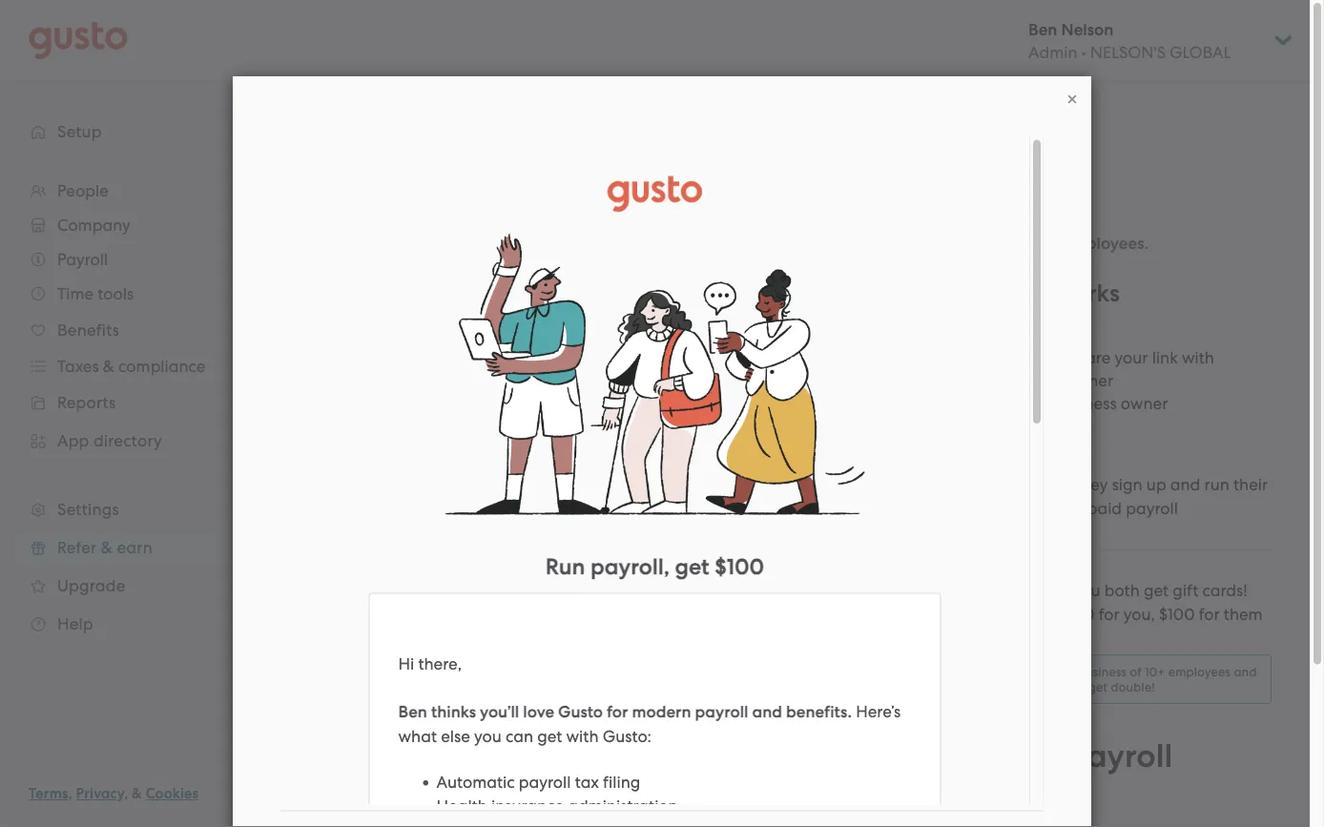 Task type: vqa. For each thing, say whether or not it's contained in the screenshot.
to in If You Already Have Employees And Are Hiring New Ones, Go Ahead And Add Your Current Employees To Gusto. You Can Add Your New Hires At Any Time, Even After You Finish Setting Up.
no



Task type: locate. For each thing, give the bounding box(es) containing it.
privacy link
[[76, 785, 124, 803]]

cash
[[324, 234, 362, 253]]

0 horizontal spatial in
[[366, 234, 380, 253]]

1 vertical spatial and
[[1171, 475, 1201, 494]]

2 , from the left
[[124, 785, 128, 803]]

both inside refer a business of 10+ employees and you both get double!
[[1058, 680, 1086, 694]]

2 horizontal spatial and
[[1234, 664, 1257, 679]]

copy
[[364, 318, 422, 347], [806, 376, 845, 396]]

and right employees
[[1234, 664, 1257, 679]]

business down you
[[931, 736, 1059, 775]]

1 vertical spatial in
[[803, 736, 830, 775]]

99%
[[324, 736, 389, 775]]

if your referral's business has 10 or more employees.
[[757, 234, 1149, 253]]

$100 down gift on the right bottom of page
[[1159, 604, 1195, 623]]

0 horizontal spatial and
[[428, 318, 473, 347]]

share inside share your link with another business owner
[[1068, 348, 1111, 367]]

0 vertical spatial up
[[566, 234, 586, 253]]

business right a on the right bottom of page
[[1078, 664, 1127, 679]]

0 horizontal spatial ,
[[68, 785, 72, 803]]

0 horizontal spatial both
[[1058, 680, 1086, 694]]

preview email
[[617, 597, 722, 616]]

1 horizontal spatial up
[[1147, 475, 1167, 494]]

0 horizontal spatial get
[[1089, 680, 1108, 694]]

0 horizontal spatial another
[[436, 595, 496, 615]]

email
[[466, 482, 529, 511], [680, 597, 722, 616]]

business
[[882, 234, 946, 253], [1054, 394, 1117, 413], [1078, 664, 1127, 679], [931, 736, 1059, 775]]

email right 'preview'
[[680, 597, 722, 616]]

them
[[664, 179, 742, 218], [1224, 604, 1263, 623]]

linkedin
[[652, 423, 707, 440]]

facebook button
[[507, 422, 586, 441]]

1 horizontal spatial share
[[1068, 348, 1111, 367]]

0 horizontal spatial up
[[566, 234, 586, 253]]

them left (or
[[664, 179, 742, 218]]

up right sign
[[1147, 475, 1167, 494]]

1 horizontal spatial both
[[1105, 581, 1140, 600]]

1 vertical spatial up
[[1147, 475, 1167, 494]]

0 vertical spatial share
[[1068, 348, 1111, 367]]

and inside they sign up and run their first paid payroll
[[1171, 475, 1201, 494]]

1 vertical spatial another
[[436, 595, 496, 615]]

get up you,
[[1144, 581, 1169, 600]]

1 horizontal spatial and
[[1171, 475, 1201, 494]]

, left &
[[124, 785, 128, 803]]

link inside share your link with another business owner
[[1152, 348, 1178, 367]]

another right an illustration of a heart image
[[1054, 371, 1114, 390]]

preview
[[617, 597, 676, 616]]

how it works
[[975, 278, 1120, 308]]

0 vertical spatial in
[[366, 234, 380, 253]]

gusto.
[[615, 234, 664, 253]]

$100 up the signs
[[534, 179, 606, 218]]

it
[[1033, 278, 1048, 308]]

their
[[1234, 475, 1268, 494]]

(or
[[750, 179, 792, 218]]

share down "works"
[[1068, 348, 1111, 367]]

payroll
[[1126, 498, 1178, 517], [1066, 736, 1173, 775]]

another
[[1054, 371, 1114, 390], [436, 595, 496, 615]]

0 vertical spatial copy
[[364, 318, 422, 347]]

home image
[[29, 21, 128, 60]]

your
[[429, 234, 462, 253], [775, 234, 809, 253], [547, 318, 598, 347], [1115, 348, 1148, 367]]

1 horizontal spatial email
[[680, 597, 722, 616]]

1 horizontal spatial copy
[[806, 376, 845, 396]]

up right the signs
[[566, 234, 586, 253]]

0 horizontal spatial them
[[664, 179, 742, 218]]

email right the by
[[466, 482, 529, 511]]

0 vertical spatial them
[[664, 179, 742, 218]]

for up the gusto.
[[614, 179, 656, 218]]

0 vertical spatial payroll
[[1126, 498, 1178, 517]]

on:
[[484, 422, 507, 441]]

, left privacy link
[[68, 785, 72, 803]]

by
[[432, 482, 460, 511]]

cash in when your referral signs up for gusto.
[[324, 234, 664, 253]]

1 horizontal spatial ,
[[124, 785, 128, 803]]

works
[[1054, 278, 1120, 308]]

$100
[[534, 179, 606, 218], [1159, 604, 1195, 623]]

your right if
[[775, 234, 809, 253]]

1 vertical spatial $100
[[1159, 604, 1195, 623]]

copy for copy and share your link
[[364, 318, 422, 347]]

both down a on the right bottom of page
[[1058, 680, 1086, 694]]

invite
[[364, 482, 426, 511]]

1 horizontal spatial them
[[1224, 604, 1263, 623]]

1 vertical spatial copy
[[806, 376, 845, 396]]

1 horizontal spatial $100
[[1159, 604, 1195, 623]]

they sign up and run their first paid payroll
[[1055, 475, 1268, 517]]

1 horizontal spatial in
[[803, 736, 830, 775]]

1 vertical spatial share
[[378, 422, 421, 441]]

referral's
[[812, 234, 878, 253]]

payroll down sign
[[1126, 498, 1178, 517]]

share left the
[[378, 422, 421, 441]]

1 horizontal spatial another
[[1054, 371, 1114, 390]]

1 vertical spatial email
[[680, 597, 722, 616]]

sign
[[1112, 475, 1143, 494]]

another right "add" on the bottom
[[436, 595, 496, 615]]

get left double!
[[1089, 680, 1108, 694]]

both up you,
[[1105, 581, 1140, 600]]

up
[[566, 234, 586, 253], [1147, 475, 1167, 494]]

you
[[1034, 680, 1055, 694]]

gift
[[1173, 581, 1199, 600]]

2 vertical spatial and
[[1234, 664, 1257, 679]]

invite by email
[[364, 482, 529, 511]]

add another
[[401, 595, 496, 615]]

employees
[[1169, 664, 1231, 679]]

get
[[1144, 581, 1169, 600], [1089, 680, 1108, 694]]

owner
[[1121, 394, 1168, 413]]

business left owner
[[1054, 394, 1117, 413]]

1 vertical spatial get
[[1089, 680, 1108, 694]]

0 vertical spatial get
[[1144, 581, 1169, 600]]

None field
[[364, 367, 763, 409]]

,
[[68, 785, 72, 803], [124, 785, 128, 803]]

your right when
[[429, 234, 462, 253]]

0 vertical spatial both
[[1105, 581, 1140, 600]]

your up owner
[[1115, 348, 1148, 367]]

link
[[604, 318, 644, 347], [1152, 348, 1178, 367], [849, 376, 876, 396], [454, 422, 480, 441]]

copy inside button
[[806, 376, 845, 396]]

score
[[716, 736, 795, 775]]

1 , from the left
[[68, 785, 72, 803]]

share
[[1068, 348, 1111, 367], [378, 422, 421, 441]]

1 vertical spatial both
[[1058, 680, 1086, 694]]

refer
[[1034, 664, 1064, 679]]

and left the run
[[1171, 475, 1201, 494]]

if
[[761, 234, 771, 253]]

your inside share your link with another business owner
[[1115, 348, 1148, 367]]

document
[[233, 76, 1092, 827]]

1 vertical spatial them
[[1224, 604, 1263, 623]]

in
[[366, 234, 380, 253], [803, 736, 830, 775]]

and left share on the left
[[428, 318, 473, 347]]

share the link on: facebook
[[378, 422, 579, 441]]

$100 inside the 'you both get gift cards! $500 for you, $100 for them'
[[1159, 604, 1195, 623]]

preview email button
[[617, 587, 722, 626]]

of
[[1130, 664, 1142, 679]]

terms , privacy , & cookies
[[29, 785, 199, 803]]

0 vertical spatial email
[[466, 482, 529, 511]]

refer a business of 10+ employees and you both get double!
[[1034, 664, 1257, 694]]

paid
[[1087, 498, 1122, 517]]

an illustration of a handshake image
[[987, 473, 1034, 521]]

them down cards! on the right bottom of the page
[[1224, 604, 1263, 623]]

and
[[428, 318, 473, 347], [1171, 475, 1201, 494], [1234, 664, 1257, 679]]

them inside the 'you both get gift cards! $500 for you, $100 for them'
[[1224, 604, 1263, 623]]

0 horizontal spatial copy
[[364, 318, 422, 347]]

payroll inside they sign up and run their first paid payroll
[[1126, 498, 1178, 517]]

payroll down double!
[[1066, 736, 1173, 775]]

both
[[1105, 581, 1140, 600], [1058, 680, 1086, 694]]

1 vertical spatial payroll
[[1066, 736, 1173, 775]]

0 horizontal spatial $100
[[534, 179, 606, 218]]

for
[[614, 179, 656, 218], [590, 234, 611, 253], [1099, 604, 1120, 623], [1199, 604, 1220, 623]]

in inside 99% satisfaction. highest score in small-business payroll software.
[[803, 736, 830, 775]]

another inside button
[[436, 595, 496, 615]]

get inside the 'you both get gift cards! $500 for you, $100 for them'
[[1144, 581, 1169, 600]]

when
[[384, 234, 425, 253]]

0 horizontal spatial share
[[378, 422, 421, 441]]

list
[[975, 316, 1272, 704]]

in right cash
[[366, 234, 380, 253]]

0 vertical spatial another
[[1054, 371, 1114, 390]]

in right score
[[803, 736, 830, 775]]

copy link
[[806, 376, 876, 396]]

99% satisfaction. highest score in small-business payroll software.
[[324, 736, 1173, 818]]

1 horizontal spatial get
[[1144, 581, 1169, 600]]

10+
[[1145, 664, 1165, 679]]



Task type: describe. For each thing, give the bounding box(es) containing it.
business inside share your link with another business owner
[[1054, 394, 1117, 413]]

twitter
[[593, 423, 638, 440]]

with
[[1182, 348, 1215, 367]]

another inside share your link with another business owner
[[1054, 371, 1114, 390]]

run
[[1205, 475, 1230, 494]]

privacy
[[76, 785, 124, 803]]

1
[[475, 779, 481, 798]]

or
[[1001, 234, 1016, 253]]

they
[[1072, 475, 1108, 494]]

$100 for them (or double!)
[[534, 179, 926, 218]]

how
[[975, 278, 1027, 308]]

double!
[[1111, 680, 1155, 694]]

you,
[[1124, 604, 1155, 623]]

0 vertical spatial $100
[[534, 179, 606, 218]]

email inside button
[[680, 597, 722, 616]]

the
[[425, 422, 450, 441]]

copy for copy link
[[806, 376, 845, 396]]

twitter button
[[586, 422, 646, 441]]

copy link button
[[774, 367, 907, 406]]

account menu element
[[1004, 0, 1296, 81]]

business inside refer a business of 10+ employees and you both get double!
[[1078, 664, 1127, 679]]

cards!
[[1203, 581, 1248, 600]]

you
[[1073, 581, 1101, 600]]

facebook
[[514, 423, 579, 440]]

an illustration of a gift image
[[987, 579, 1034, 626]]

list containing share your link with another
[[975, 316, 1272, 704]]

has
[[949, 234, 976, 253]]

module__icon___go7vc image
[[1065, 92, 1080, 107]]

share for the
[[378, 422, 421, 441]]

both inside the 'you both get gift cards! $500 for you, $100 for them'
[[1105, 581, 1140, 600]]

Enter email address email field
[[364, 531, 900, 573]]

0 vertical spatial and
[[428, 318, 473, 347]]

add another button
[[378, 587, 496, 626]]

add
[[401, 595, 432, 615]]

referral
[[466, 234, 521, 253]]

double!)
[[800, 179, 926, 218]]

employees.
[[1063, 234, 1149, 253]]

first
[[1055, 498, 1083, 517]]

&
[[132, 785, 142, 803]]

a
[[1067, 664, 1075, 679]]

link inside button
[[849, 376, 876, 396]]

highest
[[593, 736, 708, 775]]

terms
[[29, 785, 68, 803]]

business left has
[[882, 234, 946, 253]]

cookies
[[146, 785, 199, 803]]

share your link with another business owner
[[1054, 348, 1215, 413]]

payroll inside 99% satisfaction. highest score in small-business payroll software.
[[1066, 736, 1173, 775]]

an illustration of a heart image
[[987, 346, 1034, 393]]

more
[[1020, 234, 1059, 253]]

0 horizontal spatial email
[[466, 482, 529, 511]]

copy and share your link
[[364, 318, 644, 347]]

get inside refer a business of 10+ employees and you both get double!
[[1089, 680, 1108, 694]]

terms link
[[29, 785, 68, 803]]

for left you,
[[1099, 604, 1120, 623]]

software.
[[324, 779, 467, 818]]

share for your
[[1068, 348, 1111, 367]]

and inside refer a business of 10+ employees and you both get double!
[[1234, 664, 1257, 679]]

for left the gusto.
[[590, 234, 611, 253]]

cookies button
[[146, 782, 199, 805]]

up inside they sign up and run their first paid payroll
[[1147, 475, 1167, 494]]

you both get gift cards! $500 for you, $100 for them
[[1055, 581, 1263, 623]]

satisfaction.
[[397, 736, 585, 775]]

business inside 99% satisfaction. highest score in small-business payroll software.
[[931, 736, 1059, 775]]

small-
[[838, 736, 931, 775]]

for down cards! on the right bottom of the page
[[1199, 604, 1220, 623]]

signs
[[525, 234, 562, 253]]

your right share on the left
[[547, 318, 598, 347]]

$500
[[1055, 604, 1095, 623]]

10
[[980, 234, 997, 253]]

linkedin button
[[646, 422, 713, 441]]

share
[[479, 318, 541, 347]]



